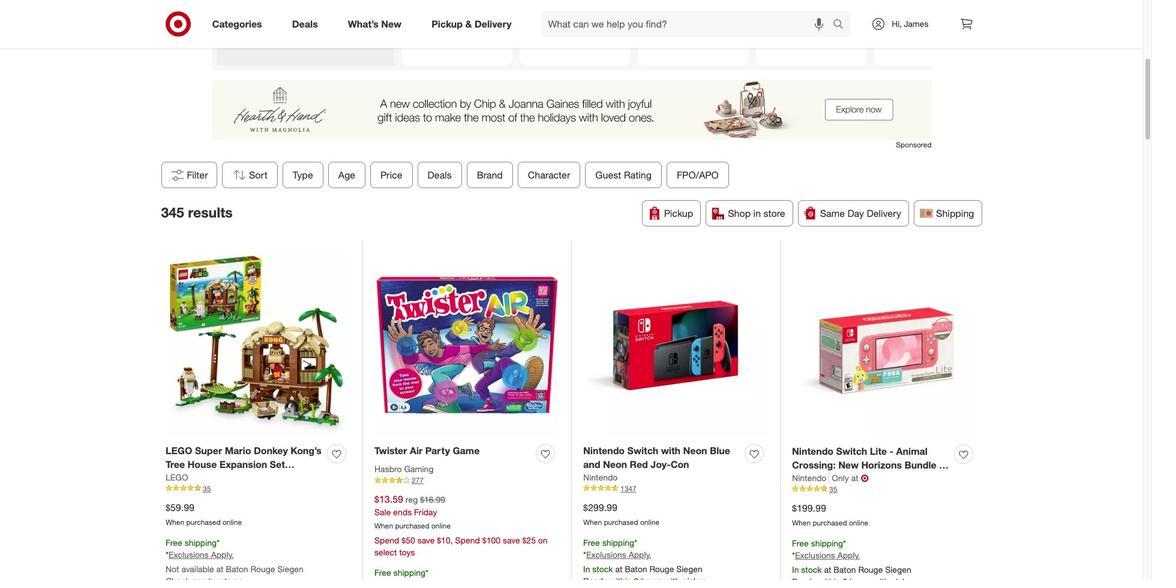 Task type: locate. For each thing, give the bounding box(es) containing it.
2 horizontal spatial siegen
[[885, 566, 912, 576]]

0 horizontal spatial delivery
[[475, 18, 512, 30]]

game
[[570, 21, 593, 31], [453, 445, 480, 457], [211, 473, 238, 485]]

0 horizontal spatial siegen
[[277, 565, 304, 575]]

free shipping * * exclusions apply. down $299.99 when purchased online
[[583, 538, 651, 561]]

price button
[[370, 162, 412, 189]]

deluxe
[[815, 21, 840, 31], [892, 22, 918, 32]]

purchased for $299.99
[[604, 518, 638, 527]]

nintendo link down and
[[583, 472, 618, 484]]

exclusions apply. button up available
[[169, 550, 234, 562]]

1 horizontal spatial baton
[[625, 565, 647, 575]]

1 horizontal spatial neon
[[683, 445, 707, 457]]

free down $199.99
[[792, 539, 809, 549]]

free shipping * * exclusions apply. up available
[[166, 538, 234, 561]]

pickup
[[432, 18, 463, 30], [664, 208, 693, 220]]

exclusions apply. button down $299.99 when purchased online
[[586, 550, 651, 562]]

at
[[852, 473, 859, 484], [216, 565, 224, 575], [615, 565, 623, 575], [824, 566, 831, 576]]

delivery for pickup & delivery
[[475, 18, 512, 30]]

35
[[203, 485, 211, 494], [829, 485, 837, 494]]

and
[[583, 459, 601, 471]]

sort button
[[222, 162, 277, 189]]

categories link
[[202, 11, 277, 37]]

select
[[766, 9, 786, 18]]

nintendo switch with neon blue and neon red joy-con image
[[583, 253, 768, 438], [583, 253, 768, 438]]

nintendo inside animal crossing: new horizons - nintendo switch
[[688, 22, 723, 32]]

shipping for $299.99
[[602, 538, 634, 548]]

when down $199.99
[[792, 519, 811, 528]]

carousel region
[[212, 0, 985, 70]]

when down $299.99
[[583, 518, 602, 527]]

bros
[[952, 12, 969, 22]]

1 horizontal spatial horizons
[[861, 460, 902, 472]]

when inside $13.59 reg $16.99 sale ends friday when purchased online spend $50 save $10, spend $100 save $25 on select toys
[[375, 522, 393, 531]]

0 horizontal spatial save
[[418, 536, 435, 546]]

shipping up available
[[185, 538, 217, 548]]

0 horizontal spatial baton
[[226, 565, 248, 575]]

super up wonder
[[411, 12, 434, 22]]

purchased down $299.99
[[604, 518, 638, 527]]

deals right price button
[[427, 169, 452, 181]]

1 horizontal spatial game
[[453, 445, 480, 457]]

0 horizontal spatial 35
[[203, 485, 211, 494]]

2 vertical spatial game
[[211, 473, 238, 485]]

$199.99 when purchased online
[[792, 503, 868, 528]]

switch inside animal crossing: new horizons - nintendo switch
[[647, 33, 673, 43]]

1 horizontal spatial 35 link
[[792, 485, 978, 495]]

ends
[[393, 508, 412, 518]]

neon right and
[[603, 459, 627, 471]]

online up 'not available at baton rouge siegen' on the left bottom of the page
[[223, 518, 242, 527]]

1 vertical spatial pickup
[[664, 208, 693, 220]]

deals left what's
[[292, 18, 318, 30]]

pickup inside 'link'
[[432, 18, 463, 30]]

1 horizontal spatial on
[[808, 9, 816, 18]]

0 horizontal spatial crossing:
[[675, 12, 711, 22]]

delivery right &
[[475, 18, 512, 30]]

advertisement region
[[212, 80, 932, 140]]

free for $59.99
[[166, 538, 182, 548]]

store
[[764, 208, 785, 220]]

neon
[[683, 445, 707, 457], [603, 459, 627, 471]]

online down 'aloha'
[[849, 519, 868, 528]]

save right $50
[[418, 536, 435, 546]]

crossing:
[[675, 12, 711, 22], [792, 460, 836, 472]]

when inside the $59.99 when purchased online
[[166, 518, 184, 527]]

animal crossing: new horizons - nintendo switch
[[647, 12, 730, 43]]

crossing: inside nintendo switch lite - animal crossing: new horizons bundle - isabelle's aloha edition
[[792, 460, 836, 472]]

when down the sale
[[375, 522, 393, 531]]

purchased inside $199.99 when purchased online
[[813, 519, 847, 528]]

1 horizontal spatial deals
[[427, 169, 452, 181]]

1 vertical spatial deals
[[427, 169, 452, 181]]

super right hi,
[[903, 12, 926, 22]]

online inside $299.99 when purchased online
[[640, 518, 660, 527]]

free shipping * * exclusions apply. down $199.99 when purchased online
[[792, 539, 860, 561]]

baton right available
[[226, 565, 248, 575]]

blue
[[710, 445, 730, 457]]

free up not
[[166, 538, 182, 548]]

brand button
[[467, 162, 513, 189]]

switch inside the new super mario bros u deluxe - nintendo switch
[[884, 33, 909, 43]]

on
[[808, 9, 816, 18], [538, 536, 548, 546]]

free for $299.99
[[583, 538, 600, 548]]

at down $299.99 when purchased online
[[615, 565, 623, 575]]

nintendo inside super mario bros. wonder - nintendo switch
[[448, 22, 482, 32]]

0 horizontal spatial deals
[[292, 18, 318, 30]]

when for $199.99
[[792, 519, 811, 528]]

purchased down $59.99
[[186, 518, 221, 527]]

when
[[166, 518, 184, 527], [583, 518, 602, 527], [792, 519, 811, 528], [375, 522, 393, 531]]

when down $59.99
[[166, 518, 184, 527]]

new up 'aloha'
[[839, 460, 859, 472]]

baton down $199.99 when purchased online
[[834, 566, 856, 576]]

0 horizontal spatial horizons
[[647, 22, 681, 32]]

0 horizontal spatial pickup
[[432, 18, 463, 30]]

baton
[[226, 565, 248, 575], [625, 565, 647, 575], [834, 566, 856, 576]]

online up $10,
[[431, 522, 451, 531]]

1 horizontal spatial spend
[[455, 536, 480, 546]]

when for $59.99
[[166, 518, 184, 527]]

mario inside select items on sale mario kart 8 deluxe - nintendo switch
[[766, 21, 787, 31]]

35 for isabelle's
[[829, 485, 837, 494]]

2 save from the left
[[503, 536, 520, 546]]

277 link
[[375, 476, 559, 487]]

apply. up 'not available at baton rouge siegen' on the left bottom of the page
[[211, 551, 234, 561]]

2 horizontal spatial super
[[903, 12, 926, 22]]

apply. down $299.99 when purchased online
[[629, 551, 651, 561]]

nintendo inside the new super mario bros u deluxe - nintendo switch
[[926, 22, 960, 32]]

lego link
[[166, 472, 188, 484]]

0 horizontal spatial deluxe
[[815, 21, 840, 31]]

day
[[848, 208, 864, 220]]

at left ¬
[[852, 473, 859, 484]]

pickup for pickup
[[664, 208, 693, 220]]

house
[[188, 459, 217, 471]]

mario left bros
[[928, 12, 949, 22]]

free for $199.99
[[792, 539, 809, 549]]

at for nintendo switch with neon blue and neon red joy-con
[[615, 565, 623, 575]]

super inside the new super mario bros u deluxe - nintendo switch
[[903, 12, 926, 22]]

0 horizontal spatial free shipping * * exclusions apply.
[[166, 538, 234, 561]]

spend right $10,
[[455, 536, 480, 546]]

in stock at  baton rouge siegen down $299.99 when purchased online
[[583, 565, 703, 575]]

deluxe down sale
[[815, 21, 840, 31]]

animal inside nintendo switch lite - animal crossing: new horizons bundle - isabelle's aloha edition
[[896, 446, 928, 458]]

delivery right day
[[867, 208, 902, 220]]

exclusions down $199.99 when purchased online
[[795, 551, 835, 561]]

bros.
[[460, 12, 479, 22]]

horizons
[[647, 22, 681, 32], [861, 460, 902, 472]]

new inside animal crossing: new horizons - nintendo switch
[[713, 12, 730, 22]]

1 horizontal spatial crossing:
[[792, 460, 836, 472]]

lego inside the lego super mario donkey kong's tree house expansion set buildable game 71424
[[166, 445, 192, 457]]

- inside select items on sale mario kart 8 deluxe - nintendo switch
[[843, 21, 846, 31]]

apply. for $299.99
[[629, 551, 651, 561]]

1 vertical spatial delivery
[[867, 208, 902, 220]]

0 horizontal spatial rouge
[[251, 565, 275, 575]]

shipping for $59.99
[[185, 538, 217, 548]]

free
[[166, 538, 182, 548], [583, 538, 600, 548], [792, 539, 809, 549], [375, 568, 391, 578]]

online for $59.99
[[223, 518, 242, 527]]

1 horizontal spatial deluxe
[[892, 22, 918, 32]]

new up u
[[884, 12, 901, 22]]

1 vertical spatial lego
[[166, 473, 188, 483]]

nintendo link left only
[[792, 473, 830, 485]]

uno card game link
[[524, 0, 626, 61]]

game down expansion
[[211, 473, 238, 485]]

deals inside the deals "button"
[[427, 169, 452, 181]]

stock
[[593, 565, 613, 575], [801, 566, 822, 576]]

lego down tree
[[166, 473, 188, 483]]

0 horizontal spatial 35 link
[[166, 484, 351, 495]]

lego
[[166, 445, 192, 457], [166, 473, 188, 483]]

animal
[[647, 12, 673, 22], [896, 446, 928, 458]]

super inside super mario bros. wonder - nintendo switch
[[411, 12, 434, 22]]

1 vertical spatial on
[[538, 536, 548, 546]]

0 horizontal spatial game
[[211, 473, 238, 485]]

lego super mario donkey kong's tree house expansion set buildable game 71424 link
[[166, 445, 322, 485]]

wonder
[[411, 22, 440, 32]]

when inside $299.99 when purchased online
[[583, 518, 602, 527]]

horizons inside nintendo switch lite - animal crossing: new horizons bundle - isabelle's aloha edition
[[861, 460, 902, 472]]

0 vertical spatial game
[[570, 21, 593, 31]]

exclusions for $299.99
[[586, 551, 626, 561]]

super for lego super mario donkey kong's tree house expansion set buildable game 71424
[[195, 445, 222, 457]]

in stock at  baton rouge siegen for $299.99
[[583, 565, 703, 575]]

0 vertical spatial delivery
[[475, 18, 512, 30]]

kart
[[789, 21, 805, 31]]

8
[[808, 21, 812, 31]]

hi, james
[[892, 19, 929, 29]]

1 horizontal spatial in
[[792, 566, 799, 576]]

at right available
[[216, 565, 224, 575]]

switch inside nintendo switch lite - animal crossing: new horizons bundle - isabelle's aloha edition
[[836, 446, 867, 458]]

1 horizontal spatial super
[[411, 12, 434, 22]]

1 horizontal spatial pickup
[[664, 208, 693, 220]]

save left $25
[[503, 536, 520, 546]]

when inside $199.99 when purchased online
[[792, 519, 811, 528]]

1 vertical spatial game
[[453, 445, 480, 457]]

lego super mario donkey kong's tree house expansion set buildable game 71424 image
[[166, 253, 351, 438], [166, 253, 351, 438]]

1 horizontal spatial exclusions
[[586, 551, 626, 561]]

delivery inside button
[[867, 208, 902, 220]]

1 vertical spatial animal
[[896, 446, 928, 458]]

1 horizontal spatial free shipping * * exclusions apply.
[[583, 538, 651, 561]]

mario down select
[[766, 21, 787, 31]]

0 horizontal spatial spend
[[375, 536, 399, 546]]

age
[[338, 169, 355, 181]]

deluxe inside select items on sale mario kart 8 deluxe - nintendo switch
[[815, 21, 840, 31]]

shipping down $299.99 when purchased online
[[602, 538, 634, 548]]

2 horizontal spatial exclusions apply. button
[[795, 551, 860, 563]]

party
[[425, 445, 450, 457]]

35 down "house"
[[203, 485, 211, 494]]

delivery inside 'link'
[[475, 18, 512, 30]]

deals inside the deals link
[[292, 18, 318, 30]]

shipping down $199.99 when purchased online
[[811, 539, 843, 549]]

0 vertical spatial lego
[[166, 445, 192, 457]]

baton down $299.99 when purchased online
[[625, 565, 647, 575]]

exclusions for $199.99
[[795, 551, 835, 561]]

1 horizontal spatial stock
[[801, 566, 822, 576]]

1 horizontal spatial save
[[503, 536, 520, 546]]

0 horizontal spatial in stock at  baton rouge siegen
[[583, 565, 703, 575]]

free down select on the left bottom of the page
[[375, 568, 391, 578]]

1 horizontal spatial apply.
[[629, 551, 651, 561]]

pickup for pickup & delivery
[[432, 18, 463, 30]]

type button
[[282, 162, 323, 189]]

pickup inside button
[[664, 208, 693, 220]]

35 link for 71424
[[166, 484, 351, 495]]

same
[[820, 208, 845, 220]]

1 vertical spatial horizons
[[861, 460, 902, 472]]

2 horizontal spatial apply.
[[838, 551, 860, 561]]

purchased up $50
[[395, 522, 429, 531]]

2 horizontal spatial baton
[[834, 566, 856, 576]]

not available at baton rouge siegen
[[166, 565, 304, 575]]

spend up select on the left bottom of the page
[[375, 536, 399, 546]]

new left select
[[713, 12, 730, 22]]

siegen
[[277, 565, 304, 575], [677, 565, 703, 575], [885, 566, 912, 576]]

0 horizontal spatial in
[[583, 565, 590, 575]]

what's new
[[348, 18, 402, 30]]

0 horizontal spatial exclusions apply. button
[[169, 550, 234, 562]]

0 horizontal spatial animal
[[647, 12, 673, 22]]

super mario bros. wonder - nintendo switch
[[411, 12, 482, 43]]

-
[[843, 21, 846, 31], [442, 22, 446, 32], [683, 22, 686, 32], [920, 22, 924, 32], [890, 446, 894, 458], [939, 460, 943, 472]]

online inside the $59.99 when purchased online
[[223, 518, 242, 527]]

sale
[[818, 9, 831, 18]]

1 horizontal spatial siegen
[[677, 565, 703, 575]]

guest
[[595, 169, 621, 181]]

0 vertical spatial horizons
[[647, 22, 681, 32]]

super up "house"
[[195, 445, 222, 457]]

purchased for $199.99
[[813, 519, 847, 528]]

on up 8
[[808, 9, 816, 18]]

brand
[[477, 169, 503, 181]]

1 horizontal spatial rouge
[[650, 565, 674, 575]]

horizons inside animal crossing: new horizons - nintendo switch
[[647, 22, 681, 32]]

when for $299.99
[[583, 518, 602, 527]]

0 vertical spatial deals
[[292, 18, 318, 30]]

1 horizontal spatial animal
[[896, 446, 928, 458]]

online
[[223, 518, 242, 527], [640, 518, 660, 527], [849, 519, 868, 528], [431, 522, 451, 531]]

2 horizontal spatial free shipping * * exclusions apply.
[[792, 539, 860, 561]]

exclusions
[[169, 551, 209, 561], [586, 551, 626, 561], [795, 551, 835, 561]]

shipping button
[[914, 201, 982, 227]]

- inside super mario bros. wonder - nintendo switch
[[442, 22, 446, 32]]

0 horizontal spatial nintendo link
[[583, 472, 618, 484]]

game inside 'carousel' region
[[570, 21, 593, 31]]

baton for $199.99
[[834, 566, 856, 576]]

neon up 'con'
[[683, 445, 707, 457]]

set
[[270, 459, 285, 471]]

free shipping * * exclusions apply. for $199.99
[[792, 539, 860, 561]]

lego up tree
[[166, 445, 192, 457]]

at down $199.99 when purchased online
[[824, 566, 831, 576]]

mario inside the new super mario bros u deluxe - nintendo switch
[[928, 12, 949, 22]]

0 horizontal spatial apply.
[[211, 551, 234, 561]]

1 horizontal spatial in stock at  baton rouge siegen
[[792, 566, 912, 576]]

&
[[465, 18, 472, 30]]

1 horizontal spatial 35
[[829, 485, 837, 494]]

0 vertical spatial crossing:
[[675, 12, 711, 22]]

2 horizontal spatial game
[[570, 21, 593, 31]]

1 horizontal spatial delivery
[[867, 208, 902, 220]]

exclusions down $299.99 when purchased online
[[586, 551, 626, 561]]

card
[[550, 21, 568, 31]]

1 horizontal spatial exclusions apply. button
[[586, 550, 651, 562]]

exclusions apply. button down $199.99 when purchased online
[[795, 551, 860, 563]]

exclusions apply. button for $59.99
[[169, 550, 234, 562]]

on right $25
[[538, 536, 548, 546]]

mario left bros.
[[436, 12, 457, 22]]

1 lego from the top
[[166, 445, 192, 457]]

0 vertical spatial on
[[808, 9, 816, 18]]

exclusions apply. button for $299.99
[[586, 550, 651, 562]]

in stock at  baton rouge siegen down $199.99 when purchased online
[[792, 566, 912, 576]]

2 lego from the top
[[166, 473, 188, 483]]

joy-
[[651, 459, 671, 471]]

1 save from the left
[[418, 536, 435, 546]]

apply.
[[211, 551, 234, 561], [629, 551, 651, 561], [838, 551, 860, 561]]

rating
[[624, 169, 651, 181]]

nintendo link
[[583, 472, 618, 484], [792, 473, 830, 485]]

1347 link
[[583, 484, 768, 495]]

game right party
[[453, 445, 480, 457]]

twister air party game image
[[375, 253, 559, 438], [375, 253, 559, 438]]

game right card
[[570, 21, 593, 31]]

online down 1347 link on the right bottom of the page
[[640, 518, 660, 527]]

What can we help you find? suggestions appear below search field
[[541, 11, 836, 37]]

guest rating button
[[585, 162, 662, 189]]

0 vertical spatial pickup
[[432, 18, 463, 30]]

mario up expansion
[[225, 445, 251, 457]]

1 vertical spatial crossing:
[[792, 460, 836, 472]]

purchased inside $299.99 when purchased online
[[604, 518, 638, 527]]

pickup down fpo/apo
[[664, 208, 693, 220]]

exclusions apply. button for $199.99
[[795, 551, 860, 563]]

pickup left &
[[432, 18, 463, 30]]

0 horizontal spatial stock
[[593, 565, 613, 575]]

deluxe right u
[[892, 22, 918, 32]]

online inside $199.99 when purchased online
[[849, 519, 868, 528]]

stock down $299.99 when purchased online
[[593, 565, 613, 575]]

stock down $199.99 when purchased online
[[801, 566, 822, 576]]

tree
[[166, 459, 185, 471]]

expansion
[[220, 459, 267, 471]]

2 horizontal spatial exclusions
[[795, 551, 835, 561]]

apply. down $199.99 when purchased online
[[838, 551, 860, 561]]

0 horizontal spatial super
[[195, 445, 222, 457]]

2 horizontal spatial rouge
[[859, 566, 883, 576]]

nintendo switch lite - animal crossing: new horizons bundle - isabelle's aloha edition image
[[792, 253, 978, 438], [792, 253, 978, 438]]

purchased inside the $59.99 when purchased online
[[186, 518, 221, 527]]

0 horizontal spatial exclusions
[[169, 551, 209, 561]]

purchased down $199.99
[[813, 519, 847, 528]]

delivery for same day delivery
[[867, 208, 902, 220]]

35 link
[[166, 484, 351, 495], [792, 485, 978, 495]]

friday
[[414, 508, 437, 518]]

deals for the deals link
[[292, 18, 318, 30]]

on inside select items on sale mario kart 8 deluxe - nintendo switch
[[808, 9, 816, 18]]

0 vertical spatial animal
[[647, 12, 673, 22]]

nintendo inside nintendo switch with neon blue and neon red joy-con
[[583, 445, 625, 457]]

free down $299.99
[[583, 538, 600, 548]]

switch inside super mario bros. wonder - nintendo switch
[[411, 33, 436, 43]]

siegen for game
[[277, 565, 304, 575]]

0 horizontal spatial on
[[538, 536, 548, 546]]

switch
[[802, 31, 828, 41], [411, 33, 436, 43], [647, 33, 673, 43], [884, 33, 909, 43], [628, 445, 659, 457], [836, 446, 867, 458]]

super inside the lego super mario donkey kong's tree house expansion set buildable game 71424
[[195, 445, 222, 457]]

lego for lego super mario donkey kong's tree house expansion set buildable game 71424
[[166, 445, 192, 457]]

¬
[[861, 473, 869, 485]]

new right what's
[[381, 18, 402, 30]]

0 horizontal spatial neon
[[603, 459, 627, 471]]

purchased
[[186, 518, 221, 527], [604, 518, 638, 527], [813, 519, 847, 528], [395, 522, 429, 531]]

35 down 'nintendo only at ¬'
[[829, 485, 837, 494]]

shipping
[[185, 538, 217, 548], [602, 538, 634, 548], [811, 539, 843, 549], [393, 568, 426, 578]]

purchased for $59.99
[[186, 518, 221, 527]]

in for $199.99
[[792, 566, 799, 576]]

deals link
[[282, 11, 333, 37]]

exclusions up available
[[169, 551, 209, 561]]



Task type: describe. For each thing, give the bounding box(es) containing it.
1347
[[621, 485, 637, 494]]

2 spend from the left
[[455, 536, 480, 546]]

35 for game
[[203, 485, 211, 494]]

sponsored
[[896, 140, 932, 149]]

new super mario bros u deluxe - nintendo switch
[[884, 12, 969, 43]]

hasbro gaming
[[375, 465, 434, 475]]

nintendo switch with neon blue and neon red joy-con
[[583, 445, 730, 471]]

apply. for $199.99
[[838, 551, 860, 561]]

nintendo switch with neon blue and neon red joy-con link
[[583, 445, 740, 472]]

game inside 'link'
[[453, 445, 480, 457]]

pickup & delivery link
[[421, 11, 527, 37]]

rouge for $59.99
[[251, 565, 275, 575]]

same day delivery
[[820, 208, 902, 220]]

$299.99
[[583, 502, 617, 514]]

deals for the deals "button"
[[427, 169, 452, 181]]

nintendo switch lite - animal crossing: new horizons bundle - isabelle's aloha edition link
[[792, 445, 949, 485]]

baton for $59.99
[[226, 565, 248, 575]]

in stock at  baton rouge siegen for $199.99
[[792, 566, 912, 576]]

0 vertical spatial neon
[[683, 445, 707, 457]]

71424
[[240, 473, 267, 485]]

nintendo inside 'nintendo only at ¬'
[[792, 473, 827, 484]]

switch inside nintendo switch with neon blue and neon red joy-con
[[628, 445, 659, 457]]

select items on sale mario kart 8 deluxe - nintendo switch
[[766, 9, 846, 41]]

$10,
[[437, 536, 453, 546]]

game inside the lego super mario donkey kong's tree house expansion set buildable game 71424
[[211, 473, 238, 485]]

345
[[161, 204, 184, 221]]

shipping
[[936, 208, 974, 220]]

$50
[[402, 536, 415, 546]]

$59.99 when purchased online
[[166, 502, 242, 527]]

lego for lego
[[166, 473, 188, 483]]

shop in store
[[728, 208, 785, 220]]

$100
[[482, 536, 501, 546]]

buildable
[[166, 473, 208, 485]]

nintendo inside nintendo switch lite - animal crossing: new horizons bundle - isabelle's aloha edition
[[792, 446, 834, 458]]

$199.99
[[792, 503, 826, 515]]

filter button
[[161, 162, 217, 189]]

nintendo switch lite - animal crossing: new horizons bundle - isabelle's aloha edition
[[792, 446, 943, 485]]

twister air party game
[[375, 445, 480, 457]]

free shipping * * exclusions apply. for $299.99
[[583, 538, 651, 561]]

online inside $13.59 reg $16.99 sale ends friday when purchased online spend $50 save $10, spend $100 save $25 on select toys
[[431, 522, 451, 531]]

search button
[[828, 11, 857, 40]]

$59.99
[[166, 502, 194, 514]]

siegen for isabelle's
[[885, 566, 912, 576]]

con
[[671, 459, 689, 471]]

- inside the new super mario bros u deluxe - nintendo switch
[[920, 22, 924, 32]]

35 link for aloha
[[792, 485, 978, 495]]

character button
[[518, 162, 580, 189]]

lite
[[870, 446, 887, 458]]

results
[[188, 204, 233, 221]]

animal crossing: new horizons - nintendo switch link
[[642, 0, 744, 61]]

age button
[[328, 162, 365, 189]]

price
[[380, 169, 402, 181]]

lego super mario donkey kong's tree house expansion set buildable game 71424
[[166, 445, 322, 485]]

only
[[832, 473, 849, 484]]

stock for $199.99
[[801, 566, 822, 576]]

type
[[292, 169, 313, 181]]

1 spend from the left
[[375, 536, 399, 546]]

reg
[[406, 495, 418, 505]]

twister air party game link
[[375, 445, 480, 459]]

red
[[630, 459, 648, 471]]

345 results
[[161, 204, 233, 221]]

at inside 'nintendo only at ¬'
[[852, 473, 859, 484]]

new inside nintendo switch lite - animal crossing: new horizons bundle - isabelle's aloha edition
[[839, 460, 859, 472]]

rouge for $199.99
[[859, 566, 883, 576]]

new inside the new super mario bros u deluxe - nintendo switch
[[884, 12, 901, 22]]

isabelle's
[[792, 473, 835, 485]]

in for $299.99
[[583, 565, 590, 575]]

search
[[828, 19, 857, 31]]

fpo/apo button
[[667, 162, 729, 189]]

stock for $299.99
[[593, 565, 613, 575]]

hasbro gaming link
[[375, 464, 434, 476]]

exclusions for $59.99
[[169, 551, 209, 561]]

hasbro
[[375, 465, 402, 475]]

at for nintendo switch lite - animal crossing: new horizons bundle - isabelle's aloha edition
[[824, 566, 831, 576]]

277
[[412, 477, 424, 486]]

in
[[754, 208, 761, 220]]

deluxe inside the new super mario bros u deluxe - nintendo switch
[[892, 22, 918, 32]]

u
[[884, 22, 890, 32]]

shipping for $199.99
[[811, 539, 843, 549]]

$25
[[522, 536, 536, 546]]

super for new super mario bros u deluxe - nintendo switch
[[903, 12, 926, 22]]

new inside what's new link
[[381, 18, 402, 30]]

apply. for $59.99
[[211, 551, 234, 561]]

on inside $13.59 reg $16.99 sale ends friday when purchased online spend $50 save $10, spend $100 save $25 on select toys
[[538, 536, 548, 546]]

sort
[[249, 169, 267, 181]]

baton for $299.99
[[625, 565, 647, 575]]

free shipping *
[[375, 568, 429, 578]]

what's new link
[[338, 11, 417, 37]]

animal inside animal crossing: new horizons - nintendo switch
[[647, 12, 673, 22]]

uno card game
[[529, 21, 593, 31]]

new super mario bros u deluxe - nintendo switch link
[[879, 0, 980, 61]]

- inside animal crossing: new horizons - nintendo switch
[[683, 22, 686, 32]]

$13.59
[[375, 494, 403, 506]]

not
[[166, 565, 179, 575]]

select
[[375, 548, 397, 558]]

crossing: inside animal crossing: new horizons - nintendo switch
[[675, 12, 711, 22]]

categories
[[212, 18, 262, 30]]

donkey
[[254, 445, 288, 457]]

james
[[904, 19, 929, 29]]

uno
[[529, 21, 548, 31]]

mario inside the lego super mario donkey kong's tree house expansion set buildable game 71424
[[225, 445, 251, 457]]

mario inside super mario bros. wonder - nintendo switch
[[436, 12, 457, 22]]

guest rating
[[595, 169, 651, 181]]

what's
[[348, 18, 379, 30]]

rouge for $299.99
[[650, 565, 674, 575]]

air
[[410, 445, 423, 457]]

online for $199.99
[[849, 519, 868, 528]]

items
[[788, 9, 806, 18]]

free shipping * * exclusions apply. for $59.99
[[166, 538, 234, 561]]

twister
[[375, 445, 407, 457]]

nintendo only at ¬
[[792, 473, 869, 485]]

sale
[[375, 508, 391, 518]]

1 horizontal spatial nintendo link
[[792, 473, 830, 485]]

deals button
[[417, 162, 462, 189]]

purchased inside $13.59 reg $16.99 sale ends friday when purchased online spend $50 save $10, spend $100 save $25 on select toys
[[395, 522, 429, 531]]

switch inside select items on sale mario kart 8 deluxe - nintendo switch
[[802, 31, 828, 41]]

1 vertical spatial neon
[[603, 459, 627, 471]]

toys
[[399, 548, 415, 558]]

at for lego super mario donkey kong's tree house expansion set buildable game 71424
[[216, 565, 224, 575]]

fpo/apo
[[677, 169, 719, 181]]

kong's
[[291, 445, 322, 457]]

hi,
[[892, 19, 902, 29]]

online for $299.99
[[640, 518, 660, 527]]

nintendo inside select items on sale mario kart 8 deluxe - nintendo switch
[[766, 31, 800, 41]]

pickup & delivery
[[432, 18, 512, 30]]

character
[[528, 169, 570, 181]]

shipping down toys
[[393, 568, 426, 578]]



Task type: vqa. For each thing, say whether or not it's contained in the screenshot.
When associated with $299.99
yes



